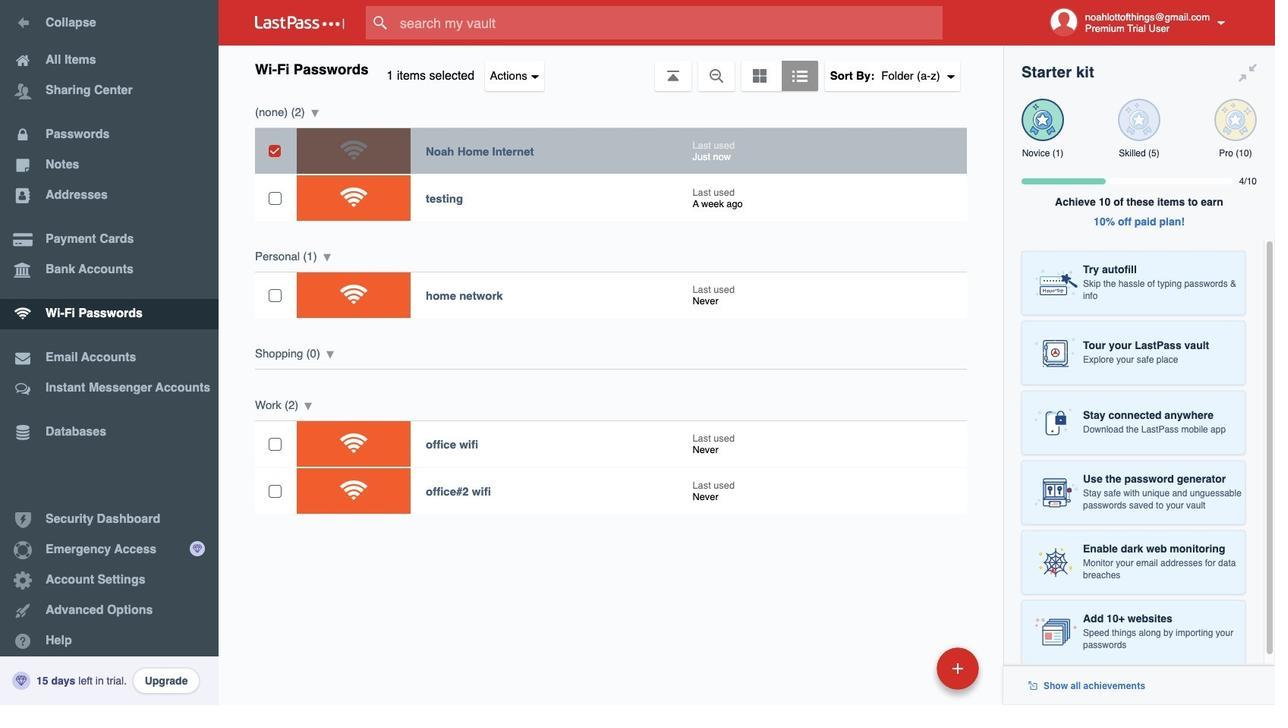 Task type: describe. For each thing, give the bounding box(es) containing it.
new item element
[[833, 647, 985, 690]]

new item navigation
[[833, 643, 989, 706]]

vault options navigation
[[219, 46, 1004, 91]]

main navigation navigation
[[0, 0, 219, 706]]

search my vault text field
[[366, 6, 973, 39]]

lastpass image
[[255, 16, 345, 30]]

Search search field
[[366, 6, 973, 39]]



